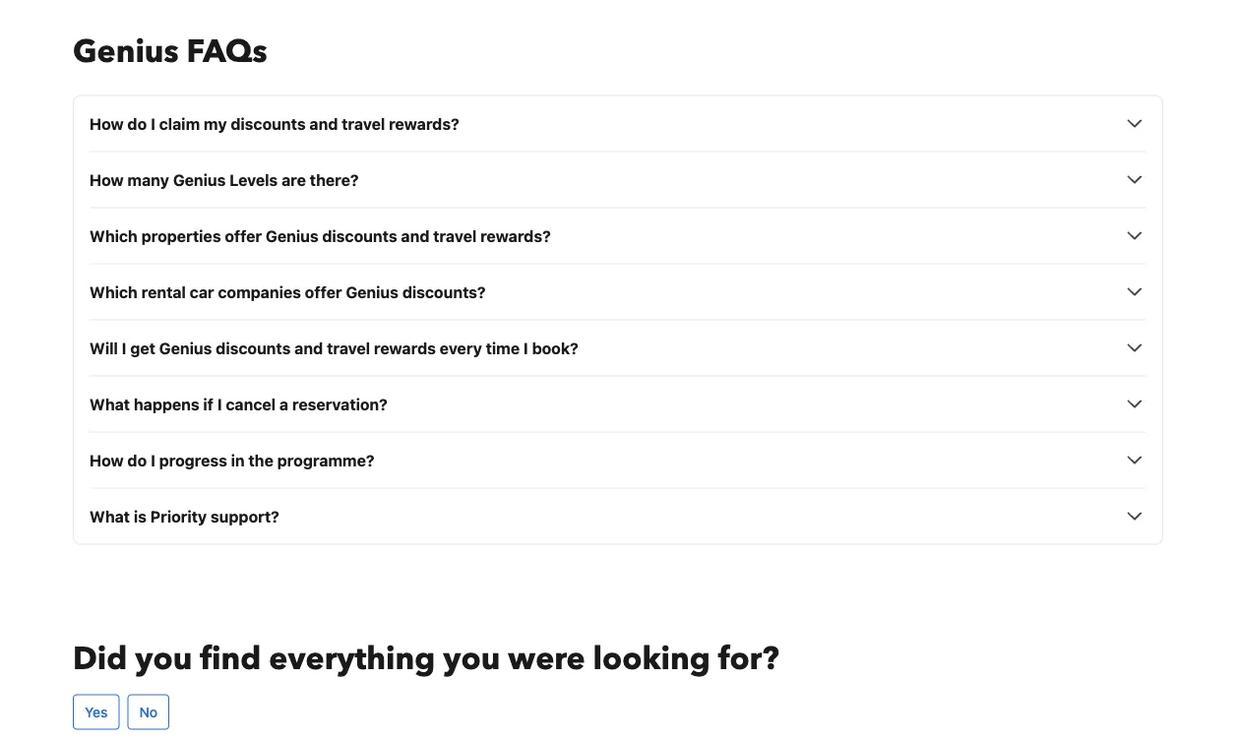 Task type: vqa. For each thing, say whether or not it's contained in the screenshot.
the bottom rewards?
yes



Task type: describe. For each thing, give the bounding box(es) containing it.
are
[[282, 170, 306, 189]]

support?
[[211, 507, 279, 525]]

1 you from the left
[[135, 637, 192, 680]]

which for which properties offer genius discounts and travel rewards?
[[90, 226, 138, 245]]

rewards
[[374, 338, 436, 357]]

faqs
[[187, 30, 267, 73]]

many
[[127, 170, 169, 189]]

yes
[[85, 704, 108, 720]]

everything
[[269, 637, 435, 680]]

get
[[130, 338, 155, 357]]

car
[[190, 282, 214, 301]]

rewards? inside dropdown button
[[389, 114, 459, 133]]

for?
[[718, 637, 779, 680]]

rewards? inside dropdown button
[[480, 226, 551, 245]]

which for which rental car companies offer genius discounts?
[[90, 282, 138, 301]]

looking
[[593, 637, 710, 680]]

no
[[139, 704, 158, 720]]

will i get genius discounts and travel rewards every time i book?
[[90, 338, 578, 357]]

which rental car companies offer genius discounts? button
[[90, 280, 1147, 303]]

genius right many
[[173, 170, 226, 189]]

did
[[73, 637, 127, 680]]

i inside how do i claim my discounts and travel rewards? dropdown button
[[151, 114, 155, 133]]

which properties offer genius discounts and travel rewards? button
[[90, 224, 1147, 247]]

in
[[231, 451, 245, 469]]

what for what happens if i cancel a reservation?
[[90, 395, 130, 413]]

what for what is priority support?
[[90, 507, 130, 525]]

progress
[[159, 451, 227, 469]]

did you find everything you were looking for?
[[73, 637, 779, 680]]

and inside dropdown button
[[309, 114, 338, 133]]

every
[[440, 338, 482, 357]]

i right time
[[524, 338, 528, 357]]

how for how do i progress in the programme?
[[90, 451, 124, 469]]

i inside what happens if i cancel a reservation? dropdown button
[[217, 395, 222, 413]]

genius inside dropdown button
[[159, 338, 212, 357]]

find
[[200, 637, 261, 680]]

do for progress
[[127, 451, 147, 469]]

were
[[508, 637, 585, 680]]

which rental car companies offer genius discounts?
[[90, 282, 486, 301]]

and for rewards
[[295, 338, 323, 357]]

how do i claim my discounts and travel rewards?
[[90, 114, 459, 133]]



Task type: locate. For each thing, give the bounding box(es) containing it.
1 horizontal spatial you
[[443, 637, 500, 680]]

1 what from the top
[[90, 395, 130, 413]]

which
[[90, 226, 138, 245], [90, 282, 138, 301]]

do
[[127, 114, 147, 133], [127, 451, 147, 469]]

0 vertical spatial what
[[90, 395, 130, 413]]

travel up there?
[[342, 114, 385, 133]]

travel inside dropdown button
[[327, 338, 370, 357]]

travel for rewards?
[[433, 226, 477, 245]]

what is priority support? button
[[90, 504, 1147, 528]]

discounts for get
[[216, 338, 291, 357]]

discounts
[[231, 114, 306, 133], [322, 226, 397, 245], [216, 338, 291, 357]]

no button
[[127, 694, 169, 730]]

and up the discounts?
[[401, 226, 430, 245]]

2 do from the top
[[127, 451, 147, 469]]

i left claim on the left top of the page
[[151, 114, 155, 133]]

3 how from the top
[[90, 451, 124, 469]]

i left get on the top left
[[122, 338, 126, 357]]

2 which from the top
[[90, 282, 138, 301]]

i right if
[[217, 395, 222, 413]]

book?
[[532, 338, 578, 357]]

1 vertical spatial do
[[127, 451, 147, 469]]

happens
[[134, 395, 199, 413]]

1 vertical spatial discounts
[[322, 226, 397, 245]]

genius faqs
[[73, 30, 267, 73]]

2 you from the left
[[443, 637, 500, 680]]

which properties offer genius discounts and travel rewards?
[[90, 226, 551, 245]]

0 vertical spatial offer
[[225, 226, 262, 245]]

i
[[151, 114, 155, 133], [122, 338, 126, 357], [524, 338, 528, 357], [217, 395, 222, 413], [151, 451, 155, 469]]

do for claim
[[127, 114, 147, 133]]

how inside dropdown button
[[90, 114, 124, 133]]

what is priority support?
[[90, 507, 279, 525]]

1 vertical spatial and
[[401, 226, 430, 245]]

0 vertical spatial which
[[90, 226, 138, 245]]

which left rental
[[90, 282, 138, 301]]

how many genius levels are there? button
[[90, 168, 1147, 191]]

1 do from the top
[[127, 114, 147, 133]]

0 vertical spatial do
[[127, 114, 147, 133]]

discounts for offer
[[322, 226, 397, 245]]

2 vertical spatial travel
[[327, 338, 370, 357]]

genius
[[73, 30, 179, 73], [173, 170, 226, 189], [266, 226, 318, 245], [346, 282, 399, 301], [159, 338, 212, 357]]

cancel
[[226, 395, 276, 413]]

properties
[[141, 226, 221, 245]]

how do i progress in the programme?
[[90, 451, 375, 469]]

offer down which properties offer genius discounts and travel rewards?
[[305, 282, 342, 301]]

travel inside dropdown button
[[342, 114, 385, 133]]

you up no
[[135, 637, 192, 680]]

1 vertical spatial rewards?
[[480, 226, 551, 245]]

how left many
[[90, 170, 124, 189]]

what happens if i cancel a reservation? button
[[90, 392, 1147, 416]]

0 horizontal spatial you
[[135, 637, 192, 680]]

offer inside which rental car companies offer genius discounts? dropdown button
[[305, 282, 342, 301]]

which down many
[[90, 226, 138, 245]]

discounts up cancel
[[216, 338, 291, 357]]

travel inside dropdown button
[[433, 226, 477, 245]]

how do i progress in the programme? button
[[90, 448, 1147, 472]]

1 vertical spatial travel
[[433, 226, 477, 245]]

discounts right my
[[231, 114, 306, 133]]

and inside dropdown button
[[295, 338, 323, 357]]

0 horizontal spatial offer
[[225, 226, 262, 245]]

travel for rewards
[[327, 338, 370, 357]]

and inside dropdown button
[[401, 226, 430, 245]]

what left is
[[90, 507, 130, 525]]

discounts down there?
[[322, 226, 397, 245]]

and
[[309, 114, 338, 133], [401, 226, 430, 245], [295, 338, 323, 357]]

1 vertical spatial what
[[90, 507, 130, 525]]

what
[[90, 395, 130, 413], [90, 507, 130, 525]]

0 vertical spatial how
[[90, 114, 124, 133]]

time
[[486, 338, 520, 357]]

companies
[[218, 282, 301, 301]]

and for rewards?
[[401, 226, 430, 245]]

2 vertical spatial how
[[90, 451, 124, 469]]

there?
[[310, 170, 359, 189]]

what down will
[[90, 395, 130, 413]]

0 vertical spatial and
[[309, 114, 338, 133]]

how left progress
[[90, 451, 124, 469]]

how for how many genius levels are there?
[[90, 170, 124, 189]]

discounts inside dropdown button
[[231, 114, 306, 133]]

0 horizontal spatial rewards?
[[389, 114, 459, 133]]

do left claim on the left top of the page
[[127, 114, 147, 133]]

do inside dropdown button
[[127, 451, 147, 469]]

offer down levels
[[225, 226, 262, 245]]

1 how from the top
[[90, 114, 124, 133]]

discounts inside dropdown button
[[216, 338, 291, 357]]

i inside how do i progress in the programme? dropdown button
[[151, 451, 155, 469]]

how for how do i claim my discounts and travel rewards?
[[90, 114, 124, 133]]

you left were
[[443, 637, 500, 680]]

travel up the discounts?
[[433, 226, 477, 245]]

will
[[90, 338, 118, 357]]

travel left rewards
[[327, 338, 370, 357]]

1 horizontal spatial rewards?
[[480, 226, 551, 245]]

if
[[203, 395, 214, 413]]

how
[[90, 114, 124, 133], [90, 170, 124, 189], [90, 451, 124, 469]]

how do i claim my discounts and travel rewards? button
[[90, 112, 1147, 135]]

reservation?
[[292, 395, 388, 413]]

2 vertical spatial discounts
[[216, 338, 291, 357]]

1 which from the top
[[90, 226, 138, 245]]

offer inside which properties offer genius discounts and travel rewards? dropdown button
[[225, 226, 262, 245]]

genius right get on the top left
[[159, 338, 212, 357]]

my
[[204, 114, 227, 133]]

rewards?
[[389, 114, 459, 133], [480, 226, 551, 245]]

discounts?
[[402, 282, 486, 301]]

claim
[[159, 114, 200, 133]]

yes button
[[73, 694, 120, 730]]

is
[[134, 507, 147, 525]]

programme?
[[277, 451, 375, 469]]

and down which rental car companies offer genius discounts? at the left of the page
[[295, 338, 323, 357]]

2 how from the top
[[90, 170, 124, 189]]

2 what from the top
[[90, 507, 130, 525]]

levels
[[230, 170, 278, 189]]

you
[[135, 637, 192, 680], [443, 637, 500, 680]]

do left progress
[[127, 451, 147, 469]]

the
[[249, 451, 274, 469]]

what happens if i cancel a reservation?
[[90, 395, 388, 413]]

1 vertical spatial offer
[[305, 282, 342, 301]]

how many genius levels are there?
[[90, 170, 359, 189]]

0 vertical spatial discounts
[[231, 114, 306, 133]]

0 vertical spatial travel
[[342, 114, 385, 133]]

and up there?
[[309, 114, 338, 133]]

genius down are
[[266, 226, 318, 245]]

which inside which rental car companies offer genius discounts? dropdown button
[[90, 282, 138, 301]]

will i get genius discounts and travel rewards every time i book? button
[[90, 336, 1147, 360]]

0 vertical spatial rewards?
[[389, 114, 459, 133]]

1 vertical spatial which
[[90, 282, 138, 301]]

1 horizontal spatial offer
[[305, 282, 342, 301]]

a
[[279, 395, 288, 413]]

which inside which properties offer genius discounts and travel rewards? dropdown button
[[90, 226, 138, 245]]

travel
[[342, 114, 385, 133], [433, 226, 477, 245], [327, 338, 370, 357]]

how left claim on the left top of the page
[[90, 114, 124, 133]]

2 vertical spatial and
[[295, 338, 323, 357]]

discounts inside dropdown button
[[322, 226, 397, 245]]

offer
[[225, 226, 262, 245], [305, 282, 342, 301]]

genius up claim on the left top of the page
[[73, 30, 179, 73]]

1 vertical spatial how
[[90, 170, 124, 189]]

priority
[[150, 507, 207, 525]]

do inside dropdown button
[[127, 114, 147, 133]]

genius up rewards
[[346, 282, 399, 301]]

i left progress
[[151, 451, 155, 469]]

rental
[[141, 282, 186, 301]]



